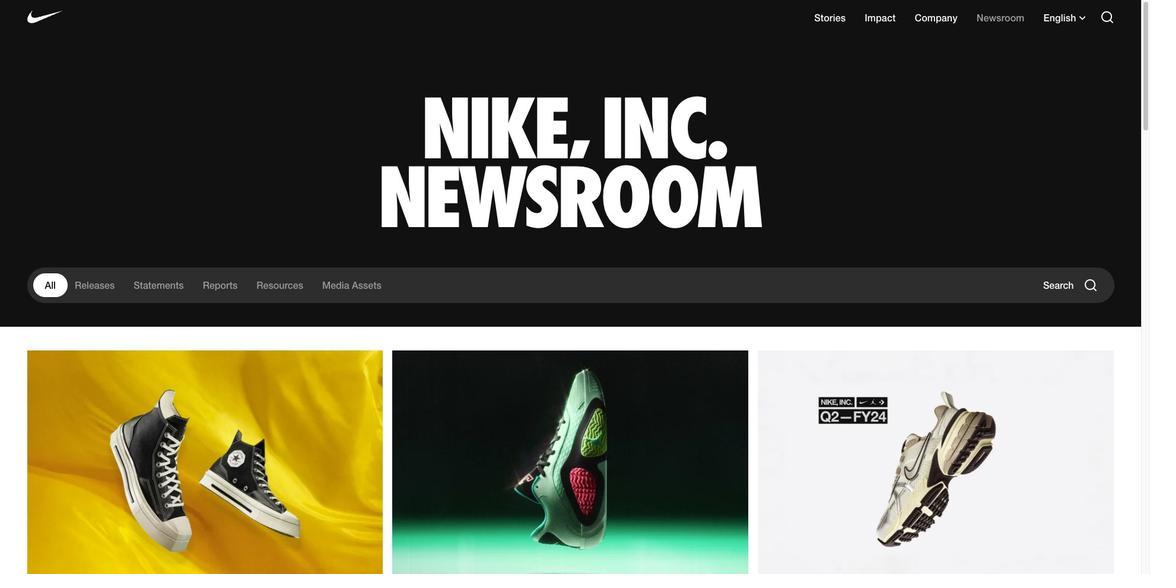 Task type: locate. For each thing, give the bounding box(es) containing it.
resources link
[[245, 274, 315, 298]]

search
[[1044, 280, 1074, 291]]

converse chuck 70 de luxe squared image
[[27, 351, 383, 575]]

open search image
[[1101, 10, 1115, 24]]

home image
[[27, 7, 63, 27]]

releases
[[75, 280, 115, 291]]

impact link
[[865, 12, 896, 23]]

reports link
[[191, 274, 250, 298]]

company
[[915, 12, 958, 23]]

releases link
[[63, 274, 127, 298]]

all link
[[33, 274, 68, 298]]

stories
[[815, 12, 846, 23]]

media
[[322, 280, 349, 291]]



Task type: describe. For each thing, give the bounding box(es) containing it.
reports
[[203, 280, 238, 291]]

resources
[[257, 280, 303, 291]]

english button
[[1044, 12, 1086, 23]]

statements link
[[122, 274, 196, 298]]

statements
[[134, 280, 184, 291]]

all
[[45, 280, 56, 291]]

english
[[1044, 12, 1077, 23]]

company link
[[915, 12, 958, 23]]

stories link
[[815, 12, 846, 23]]

assets
[[352, 280, 382, 291]]

impact
[[865, 12, 896, 23]]

nike,
[[423, 78, 579, 181]]

inc.
[[603, 78, 718, 181]]

nike, inc.
[[423, 78, 718, 181]]

search button
[[1044, 274, 1109, 298]]

media assets link
[[310, 274, 394, 298]]

newsroom
[[380, 146, 762, 249]]

newsroom
[[977, 12, 1025, 23]]

newsroom link
[[977, 12, 1025, 23]]

media assets
[[322, 280, 382, 291]]



Task type: vqa. For each thing, say whether or not it's contained in the screenshot.
Newsroom
yes



